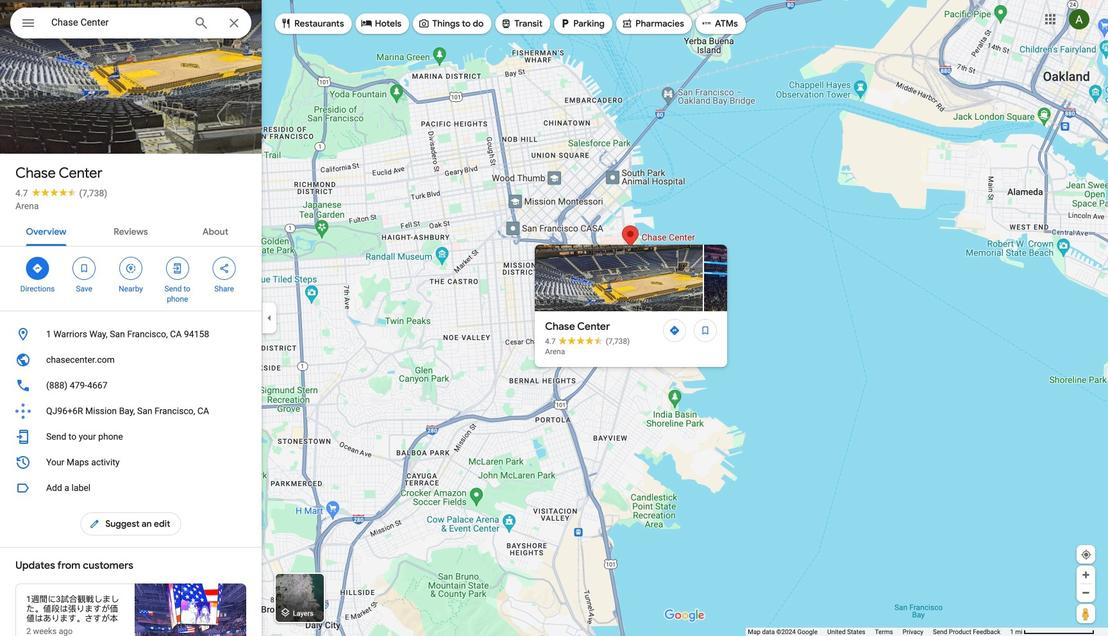 Task type: locate. For each thing, give the bounding box(es) containing it.
None field
[[51, 15, 183, 30]]

none field inside chase center field
[[51, 15, 183, 30]]

information for chase center region
[[0, 322, 262, 476]]

zoom out image
[[1081, 589, 1091, 598]]

tab list
[[0, 215, 262, 246]]

None search field
[[10, 8, 251, 42]]

show your location image
[[1081, 550, 1092, 561]]

tab list inside google maps element
[[0, 215, 262, 246]]

google account: augustus odena  
(augustus@adept.ai) image
[[1069, 9, 1090, 30]]

chase center element
[[545, 319, 610, 335]]

none search field inside google maps element
[[10, 8, 251, 42]]

show street view coverage image
[[1077, 605, 1095, 624]]

zoom in image
[[1081, 571, 1091, 580]]

video image
[[704, 245, 872, 312]]

4.7 stars image
[[28, 188, 79, 197]]

actions for chase center region
[[0, 247, 262, 311]]

arena element
[[545, 348, 565, 357]]



Task type: vqa. For each thing, say whether or not it's contained in the screenshot.
Search by image on the right
no



Task type: describe. For each thing, give the bounding box(es) containing it.
4.7 stars 7,738 reviews image
[[545, 337, 630, 347]]

chase center main content
[[0, 0, 262, 637]]

collapse side panel image
[[262, 311, 276, 325]]

7,738 reviews element
[[79, 188, 107, 199]]

google maps element
[[0, 0, 1108, 637]]

photo image
[[535, 245, 703, 312]]

chase center tooltip
[[535, 245, 1108, 367]]

photo of chase center image
[[0, 0, 262, 175]]

Chase Center field
[[10, 8, 251, 42]]



